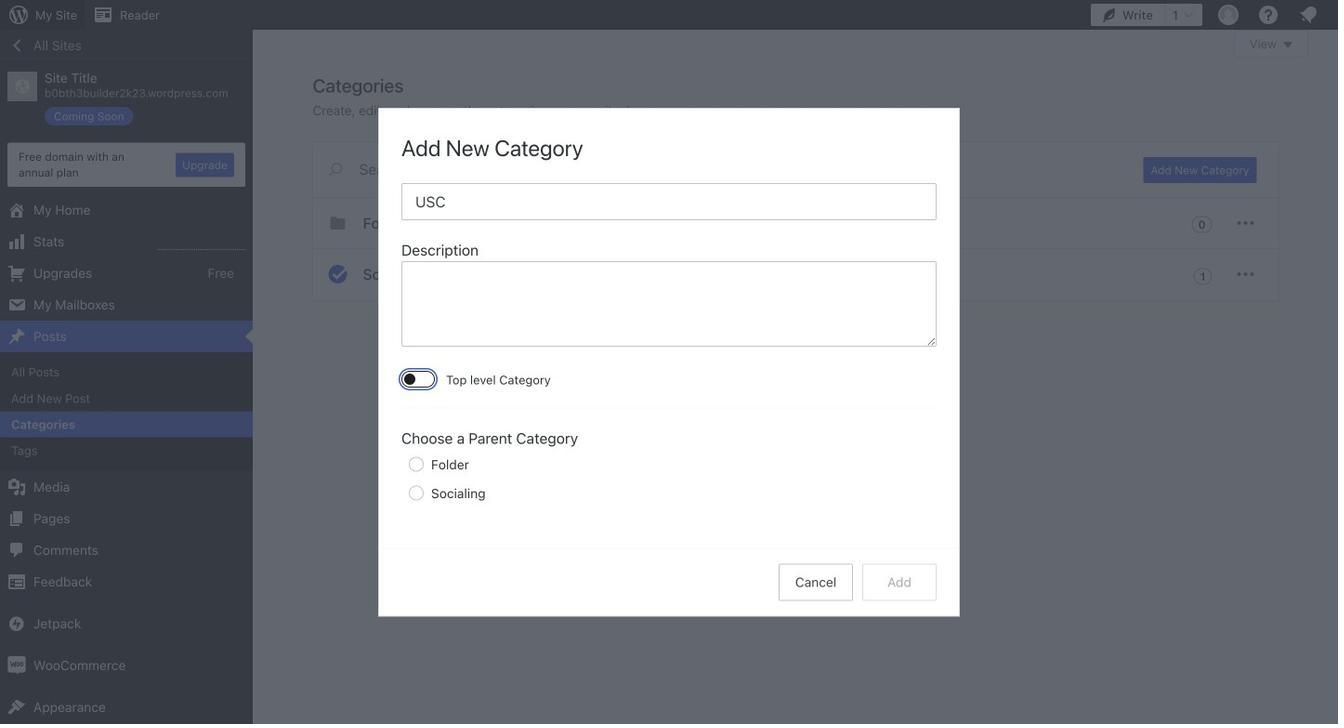 Task type: describe. For each thing, give the bounding box(es) containing it.
closed image
[[1284, 42, 1293, 48]]

3 list item from the top
[[1330, 279, 1339, 366]]

update your profile, personal settings, and more image
[[1218, 4, 1240, 26]]

4 list item from the top
[[1330, 366, 1339, 435]]

2 group from the top
[[402, 371, 937, 507]]

folder image
[[327, 212, 349, 234]]

toggle menu image for socialing icon
[[1235, 263, 1258, 285]]

manage your notifications image
[[1298, 4, 1320, 26]]

1 list item from the top
[[1330, 95, 1339, 163]]

2 list item from the top
[[1330, 192, 1339, 279]]



Task type: vqa. For each thing, say whether or not it's contained in the screenshot.
radio
yes



Task type: locate. For each thing, give the bounding box(es) containing it.
toggle menu image for folder icon
[[1235, 212, 1258, 234]]

dialog
[[379, 109, 960, 616]]

img image
[[7, 656, 26, 675]]

1 vertical spatial toggle menu image
[[1235, 263, 1258, 285]]

New Category Name text field
[[402, 183, 937, 220]]

highest hourly views 0 image
[[157, 238, 245, 250]]

1 vertical spatial group
[[402, 371, 937, 507]]

toggle menu image
[[1235, 212, 1258, 234], [1235, 263, 1258, 285]]

2 toggle menu image from the top
[[1235, 263, 1258, 285]]

1 group from the top
[[402, 239, 937, 352]]

main content
[[313, 30, 1309, 301]]

1 toggle menu image from the top
[[1235, 212, 1258, 234]]

help image
[[1258, 4, 1280, 26]]

row
[[313, 198, 1280, 301], [402, 449, 935, 507]]

socialing image
[[327, 263, 349, 285]]

group
[[402, 239, 937, 352], [402, 371, 937, 507]]

None radio
[[409, 457, 424, 472], [409, 486, 424, 500], [409, 457, 424, 472], [409, 486, 424, 500]]

list item
[[1330, 95, 1339, 163], [1330, 192, 1339, 279], [1330, 279, 1339, 366], [1330, 366, 1339, 435]]

0 vertical spatial toggle menu image
[[1235, 212, 1258, 234]]

0 vertical spatial group
[[402, 239, 937, 352]]

None search field
[[313, 142, 1122, 196]]

None text field
[[402, 261, 937, 347]]

1 vertical spatial row
[[402, 449, 935, 507]]

0 vertical spatial row
[[313, 198, 1280, 301]]



